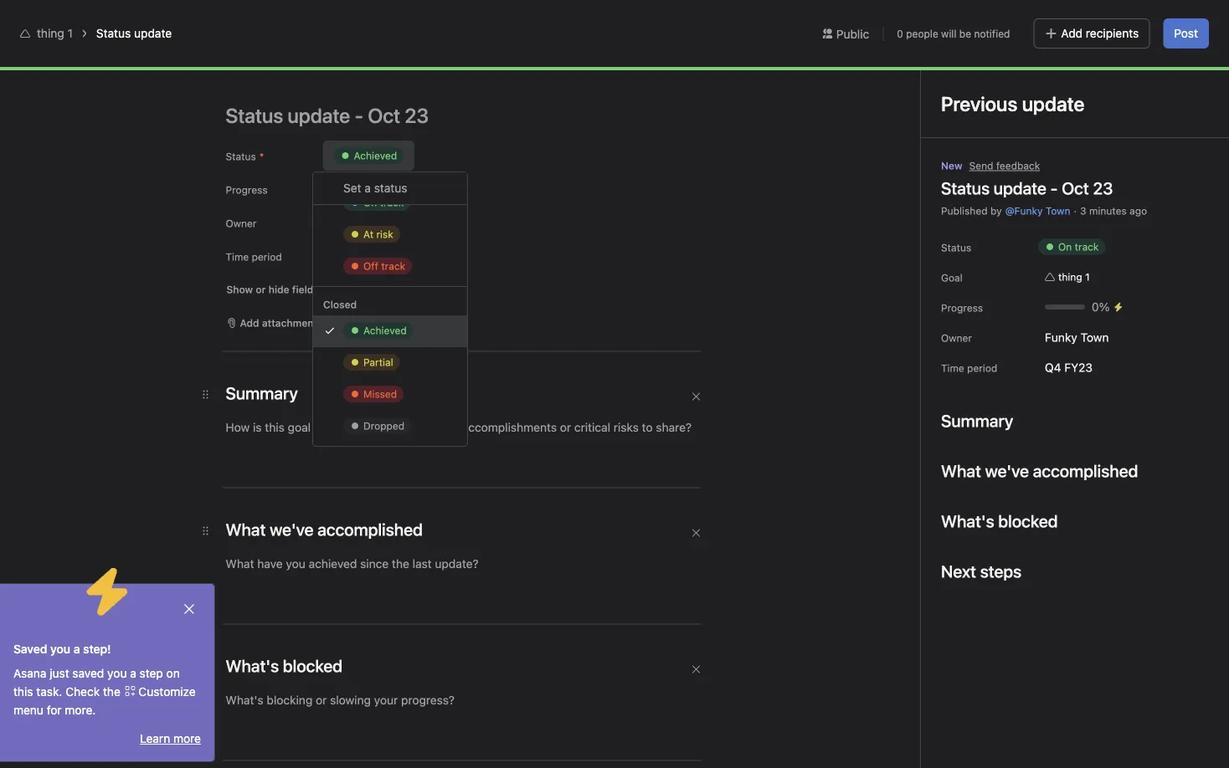 Task type: describe. For each thing, give the bounding box(es) containing it.
1 horizontal spatial fy23
[[1064, 361, 1093, 374]]

achieved inside popup button
[[354, 150, 397, 162]]

this
[[342, 210, 374, 230]]

funky town 3 minutes ago
[[396, 346, 463, 375]]

share button
[[1153, 59, 1209, 83]]

feedback inside new send feedback status update - oct 23 published by @funky town · 3 minutes ago
[[996, 160, 1040, 172]]

1 horizontal spatial 0%
[[1092, 300, 1110, 314]]

1 vertical spatial thing 1 link
[[1038, 269, 1097, 286]]

1 horizontal spatial funky town
[[1045, 331, 1109, 344]]

1 vertical spatial funky
[[1045, 331, 1077, 344]]

on track inside set a status "menu"
[[363, 197, 404, 208]]

previous update
[[941, 92, 1085, 116]]

goals inside my workspace goals 'link'
[[356, 52, 385, 66]]

add for add billing info
[[1096, 14, 1115, 26]]

by
[[990, 205, 1002, 217]]

parent goals
[[898, 543, 958, 554]]

parent
[[898, 543, 929, 554]]

accountable team
[[898, 316, 995, 330]]

status
[[374, 181, 407, 195]]

1 vertical spatial things
[[939, 576, 973, 589]]

town inside funky town 3 minutes ago
[[433, 346, 462, 360]]

accountable
[[898, 316, 965, 330]]

next steps
[[941, 562, 1022, 582]]

missed
[[363, 389, 397, 400]]

date
[[985, 475, 1007, 486]]

learn more
[[140, 732, 201, 746]]

learn
[[140, 732, 170, 746]]

1 horizontal spatial time
[[898, 415, 921, 427]]

0 horizontal spatial period
[[252, 251, 282, 263]]

1 horizontal spatial 5
[[928, 576, 936, 589]]

0 vertical spatial thing
[[37, 26, 64, 40]]

risk
[[376, 229, 393, 240]]

ago inside funky town 3 minutes ago
[[446, 363, 463, 375]]

menu
[[13, 704, 43, 718]]

0 vertical spatial time period
[[226, 251, 282, 263]]

achieved button
[[323, 141, 415, 171]]

due
[[964, 475, 983, 486]]

what's
[[984, 14, 1017, 26]]

status for status *
[[226, 151, 256, 162]]

0 horizontal spatial thing 1 link
[[37, 26, 73, 40]]

on inside asana just saved you a step on this task. check the
[[166, 667, 180, 681]]

status update - oct 23
[[363, 280, 505, 296]]

1 horizontal spatial summary
[[941, 411, 1013, 431]]

will
[[941, 28, 957, 39]]

1 vertical spatial do 5 things
[[911, 576, 973, 589]]

left
[[951, 20, 966, 32]]

off track
[[363, 260, 405, 272]]

check
[[65, 685, 100, 699]]

post button
[[1163, 18, 1209, 49]]

0 vertical spatial q4
[[323, 249, 339, 263]]

0 vertical spatial /
[[345, 182, 349, 196]]

fields
[[292, 284, 319, 296]]

1 vertical spatial feedback
[[925, 664, 968, 676]]

a left step!
[[73, 643, 80, 656]]

0 horizontal spatial q4 fy23
[[323, 249, 370, 263]]

is
[[414, 210, 426, 230]]

what
[[941, 461, 981, 481]]

*
[[259, 151, 264, 162]]

1 vertical spatial send
[[898, 664, 922, 676]]

about this goal
[[898, 214, 1011, 233]]

do 5 things link
[[401, 50, 462, 69]]

Goal name text field
[[328, 128, 1102, 188]]

public
[[836, 27, 869, 40]]

in
[[1020, 14, 1028, 26]]

customize
[[138, 685, 196, 699]]

Section title text field
[[226, 382, 298, 405]]

saved you a step!
[[13, 643, 111, 656]]

at risk
[[363, 229, 393, 240]]

remove section image
[[691, 665, 701, 675]]

1 vertical spatial q4 fy23
[[1045, 361, 1093, 374]]

1 horizontal spatial /
[[376, 529, 381, 549]]

ft inside button
[[1129, 65, 1141, 77]]

1 horizontal spatial send feedback link
[[969, 158, 1040, 173]]

1 vertical spatial send feedback link
[[898, 662, 968, 677]]

more.
[[65, 704, 96, 718]]

add recipients
[[1061, 26, 1139, 40]]

people
[[906, 28, 938, 39]]

ft inside latest status update element
[[370, 355, 382, 367]]

1 horizontal spatial on track
[[1058, 241, 1099, 253]]

close toast image
[[183, 603, 196, 616]]

update inside new send feedback status update - oct 23 published by @funky town · 3 minutes ago
[[994, 178, 1047, 198]]

the
[[103, 685, 120, 699]]

send feedback
[[898, 664, 968, 676]]

a inside asana just saved you a step on this task. check the
[[130, 667, 136, 681]]

27 days left
[[911, 20, 966, 32]]

on inside set a status "menu"
[[363, 197, 377, 208]]

post
[[1174, 26, 1198, 40]]

2 horizontal spatial time
[[941, 363, 964, 374]]

published
[[941, 205, 988, 217]]

minutes inside new send feedback status update - oct 23 published by @funky town · 3 minutes ago
[[1089, 205, 1127, 217]]

0 vertical spatial things
[[429, 52, 462, 66]]

add billing info button
[[1088, 8, 1174, 32]]

recipients
[[1086, 26, 1139, 40]]

what's blocked
[[941, 512, 1058, 531]]

billing
[[1118, 14, 1146, 26]]

0 vertical spatial do 5 things
[[401, 52, 462, 66]]

1 section title text field from the top
[[226, 518, 423, 542]]

1 vertical spatial time period
[[941, 363, 997, 374]]

update for status update
[[134, 26, 172, 40]]

team
[[968, 316, 995, 330]]

add recipients button
[[1034, 18, 1150, 49]]

0 text field
[[313, 174, 342, 204]]

0 vertical spatial funky
[[323, 216, 355, 230]]

set for set a custom due date
[[898, 475, 915, 486]]

1 horizontal spatial on
[[430, 210, 449, 230]]

status updates
[[389, 418, 481, 434]]

27
[[911, 20, 923, 32]]

goal
[[378, 210, 410, 230]]

0 people will be notified
[[897, 28, 1010, 39]]

what we've accomplished
[[941, 461, 1138, 481]]

0 horizontal spatial fy23
[[342, 249, 370, 263]]

add billing info
[[1096, 14, 1166, 26]]

Title of update text field
[[226, 97, 728, 134]]

share
[[1174, 65, 1202, 77]]

my workspace goals link
[[275, 50, 385, 69]]

town inside new send feedback status update - oct 23 published by @funky town · 3 minutes ago
[[1046, 205, 1070, 217]]

customize menu for more.
[[13, 685, 196, 718]]

2 vertical spatial time period
[[898, 415, 955, 427]]

attachment
[[262, 317, 317, 329]]

set a custom due date button
[[894, 472, 1011, 489]]

status update
[[96, 26, 172, 40]]

my workspace goals
[[275, 52, 385, 66]]

a inside "menu"
[[365, 181, 371, 195]]

my
[[1031, 14, 1045, 26]]

oct 23 inside new send feedback status update - oct 23 published by @funky town · 3 minutes ago
[[1062, 178, 1113, 198]]

new
[[941, 160, 963, 172]]

1 vertical spatial on
[[1058, 241, 1072, 253]]



Task type: vqa. For each thing, say whether or not it's contained in the screenshot.
"-" within Latest status update element
yes



Task type: locate. For each thing, give the bounding box(es) containing it.
closed
[[323, 299, 357, 311]]

do right my workspace goals
[[401, 52, 415, 66]]

1 vertical spatial ft
[[370, 355, 382, 367]]

time period
[[226, 251, 282, 263], [941, 363, 997, 374], [898, 415, 955, 427]]

thing 1 right hide sidebar icon
[[37, 26, 73, 40]]

set inside set a status "menu"
[[343, 181, 361, 195]]

0 horizontal spatial things
[[429, 52, 462, 66]]

funky
[[323, 216, 355, 230], [1045, 331, 1077, 344], [396, 346, 430, 360]]

1 horizontal spatial set
[[898, 475, 915, 486]]

1 horizontal spatial ago
[[1130, 205, 1147, 217]]

status *
[[226, 151, 264, 162]]

goal down owner
[[941, 272, 963, 284]]

1 horizontal spatial add
[[1061, 26, 1083, 40]]

task.
[[36, 685, 62, 699]]

you up 'just'
[[50, 643, 70, 656]]

update up the home link
[[134, 26, 172, 40]]

0 horizontal spatial goals
[[356, 52, 385, 66]]

0 horizontal spatial on
[[363, 197, 377, 208]]

1 horizontal spatial q4
[[1045, 361, 1061, 374]]

set left custom
[[898, 475, 915, 486]]

track right off
[[381, 260, 405, 272]]

ft button
[[1123, 59, 1147, 83]]

time up the set a custom due date button at the right of the page
[[898, 415, 921, 427]]

ago down 'funky town' link
[[446, 363, 463, 375]]

status down "off track"
[[363, 280, 403, 296]]

this goal
[[947, 214, 1011, 233]]

1 horizontal spatial thing
[[1058, 271, 1082, 283]]

dropped
[[363, 420, 404, 432]]

1 vertical spatial update
[[994, 178, 1047, 198]]

add attachment button
[[219, 311, 325, 335]]

0 horizontal spatial time
[[226, 251, 249, 263]]

asana
[[13, 667, 46, 681]]

on down set a status
[[363, 197, 377, 208]]

0 vertical spatial thing 1 link
[[37, 26, 73, 40]]

achieved radio item
[[313, 316, 467, 347]]

1 vertical spatial goals
[[932, 543, 958, 554]]

2 horizontal spatial period
[[967, 363, 997, 374]]

on track down status
[[363, 197, 404, 208]]

add attachment
[[240, 317, 317, 329]]

workspace
[[294, 52, 352, 66]]

1 horizontal spatial goal
[[941, 272, 963, 284]]

status
[[96, 26, 131, 40], [226, 151, 256, 162], [941, 178, 990, 198], [941, 242, 971, 254], [363, 280, 403, 296]]

0 / 1
[[363, 529, 392, 549]]

you
[[50, 643, 70, 656], [107, 667, 127, 681]]

- up @funky town link
[[1050, 178, 1058, 198]]

more
[[173, 732, 201, 746]]

ago
[[1130, 205, 1147, 217], [446, 363, 463, 375]]

1 vertical spatial achieved
[[363, 325, 407, 337]]

1 vertical spatial q4
[[1045, 361, 1061, 374]]

goals right parent
[[932, 543, 958, 554]]

new send feedback status update - oct 23 published by @funky town · 3 minutes ago
[[941, 160, 1147, 217]]

owner up show
[[226, 218, 257, 229]]

1 vertical spatial 5
[[928, 576, 936, 589]]

2 remove section image from the top
[[691, 528, 701, 538]]

period up what
[[924, 415, 955, 427]]

set a status menu
[[313, 172, 467, 446]]

period up show or hide fields
[[252, 251, 282, 263]]

remove section image for 2nd section title text field from the bottom
[[691, 528, 701, 538]]

1 vertical spatial /
[[376, 529, 381, 549]]

goal left owner
[[898, 254, 922, 268]]

1 horizontal spatial on
[[1058, 241, 1072, 253]]

show or hide fields
[[226, 284, 319, 296]]

0 vertical spatial owner
[[226, 218, 257, 229]]

set right 0 text field
[[343, 181, 361, 195]]

track down "·"
[[1075, 241, 1099, 253]]

send inside new send feedback status update - oct 23 published by @funky town · 3 minutes ago
[[969, 160, 993, 172]]

0 horizontal spatial ago
[[446, 363, 463, 375]]

1 horizontal spatial 3
[[1080, 205, 1086, 217]]

do 5 things
[[401, 52, 462, 66], [911, 576, 973, 589]]

hide
[[269, 284, 289, 296]]

@funky
[[1005, 205, 1043, 217]]

ago inside new send feedback status update - oct 23 published by @funky town · 3 minutes ago
[[1130, 205, 1147, 217]]

latest status update element
[[342, 259, 836, 398]]

add
[[1096, 14, 1115, 26], [1061, 26, 1083, 40], [240, 317, 259, 329]]

time period up what
[[898, 415, 955, 427]]

add for add recipients
[[1061, 26, 1083, 40]]

0 horizontal spatial do 5 things
[[401, 52, 462, 66]]

minutes right "·"
[[1089, 205, 1127, 217]]

remove section image for summary text field
[[691, 392, 701, 402]]

1 vertical spatial section title text field
[[226, 655, 343, 678]]

1 vertical spatial 3
[[396, 363, 402, 375]]

thing 1 down "·"
[[1058, 271, 1090, 283]]

0 vertical spatial do
[[401, 52, 415, 66]]

summary up "partial"
[[363, 309, 418, 322]]

1 horizontal spatial minutes
[[1089, 205, 1127, 217]]

- inside latest status update element
[[453, 280, 459, 296]]

progress up accountable team
[[941, 302, 983, 314]]

thing 1
[[37, 26, 73, 40], [1058, 271, 1090, 283]]

summary inside latest status update element
[[363, 309, 418, 322]]

2 horizontal spatial funky
[[1045, 331, 1077, 344]]

3 right "·"
[[1080, 205, 1086, 217]]

thing
[[37, 26, 64, 40], [1058, 271, 1082, 283]]

thing right hide sidebar icon
[[37, 26, 64, 40]]

0 vertical spatial goal
[[898, 254, 922, 268]]

my
[[275, 52, 291, 66]]

- inside new send feedback status update - oct 23 published by @funky town · 3 minutes ago
[[1050, 178, 1058, 198]]

0 horizontal spatial set
[[343, 181, 361, 195]]

step
[[140, 667, 163, 681]]

0 horizontal spatial 0
[[363, 529, 373, 549]]

1 horizontal spatial thing 1
[[1058, 271, 1090, 283]]

achieved up "partial"
[[363, 325, 407, 337]]

2 horizontal spatial update
[[994, 178, 1047, 198]]

list box
[[417, 7, 819, 33]]

progress down status * on the top of the page
[[226, 184, 268, 196]]

1 horizontal spatial send
[[969, 160, 993, 172]]

this goal is on track
[[342, 210, 494, 230]]

1 vertical spatial ago
[[446, 363, 463, 375]]

period down team at the right top of page
[[967, 363, 997, 374]]

at
[[363, 229, 374, 240]]

update for status update - oct 23
[[406, 280, 450, 296]]

0 vertical spatial progress
[[226, 184, 268, 196]]

status for status update
[[96, 26, 131, 40]]

minutes inside funky town 3 minutes ago
[[405, 363, 443, 375]]

1 vertical spatial owner
[[941, 332, 972, 344]]

0 horizontal spatial ft
[[370, 355, 382, 367]]

do
[[401, 52, 415, 66], [911, 576, 925, 589]]

hide sidebar image
[[22, 13, 35, 27]]

funky inside funky town 3 minutes ago
[[396, 346, 430, 360]]

0 horizontal spatial thing
[[37, 26, 64, 40]]

do down parent
[[911, 576, 925, 589]]

1 vertical spatial do
[[911, 576, 925, 589]]

summary up what
[[941, 411, 1013, 431]]

status inside new send feedback status update - oct 23 published by @funky town · 3 minutes ago
[[941, 178, 990, 198]]

about
[[898, 214, 943, 233]]

1 horizontal spatial owner
[[941, 332, 972, 344]]

1 horizontal spatial things
[[939, 576, 973, 589]]

0 horizontal spatial 5
[[418, 52, 426, 66]]

status left the *
[[226, 151, 256, 162]]

time up show
[[226, 251, 249, 263]]

you up the
[[107, 667, 127, 681]]

oct 23 inside latest status update element
[[463, 280, 505, 296]]

goals
[[356, 52, 385, 66], [932, 543, 958, 554]]

status up the home link
[[96, 26, 131, 40]]

status up published
[[941, 178, 990, 198]]

1 vertical spatial on track
[[1058, 241, 1099, 253]]

1 horizontal spatial goals
[[932, 543, 958, 554]]

set for set a status
[[343, 181, 361, 195]]

status for status update - oct 23
[[363, 280, 403, 296]]

recent status updates
[[342, 418, 481, 434]]

do 5 things up the title of update "text box"
[[401, 52, 462, 66]]

1 horizontal spatial do 5 things
[[911, 576, 973, 589]]

track down status
[[380, 197, 404, 208]]

remove section image
[[691, 392, 701, 402], [691, 528, 701, 538]]

owner
[[925, 254, 959, 268]]

1 vertical spatial 0
[[363, 529, 373, 549]]

0 horizontal spatial on track
[[363, 197, 404, 208]]

add inside popup button
[[240, 317, 259, 329]]

for
[[47, 704, 62, 718]]

ft down recipients at the top right of page
[[1129, 65, 1141, 77]]

on down @funky town link
[[1058, 241, 1072, 253]]

0 vertical spatial -
[[1050, 178, 1058, 198]]

ft
[[1129, 65, 1141, 77], [370, 355, 382, 367]]

notified
[[974, 28, 1010, 39]]

thing 1
[[275, 70, 325, 90]]

goal
[[898, 254, 922, 268], [941, 272, 963, 284]]

custom
[[926, 475, 962, 486]]

track right is
[[453, 210, 494, 230]]

saved
[[72, 667, 104, 681]]

we've accomplished
[[985, 461, 1138, 481]]

ft down achieved radio item
[[370, 355, 382, 367]]

add up add recipients
[[1096, 14, 1115, 26]]

things up the title of update "text box"
[[429, 52, 462, 66]]

what's in my trial? button
[[976, 8, 1078, 32]]

owner down accountable team
[[941, 332, 972, 344]]

0 vertical spatial 0%
[[431, 182, 449, 196]]

minutes down 'funky town' link
[[405, 363, 443, 375]]

set a status
[[343, 181, 407, 195]]

update up @funky
[[994, 178, 1047, 198]]

add for add attachment
[[240, 317, 259, 329]]

1 horizontal spatial 0
[[897, 28, 903, 39]]

a left step
[[130, 667, 136, 681]]

0 horizontal spatial goal
[[898, 254, 922, 268]]

0 vertical spatial thing 1
[[37, 26, 73, 40]]

time down accountable team
[[941, 363, 964, 374]]

2 vertical spatial funky
[[396, 346, 430, 360]]

5 up the title of update "text box"
[[418, 52, 426, 66]]

things down parent goals
[[939, 576, 973, 589]]

partial
[[363, 357, 393, 368]]

set a custom due date
[[898, 475, 1007, 486]]

a
[[365, 181, 371, 195], [917, 475, 923, 486], [73, 643, 80, 656], [130, 667, 136, 681]]

@funky town link
[[1005, 205, 1070, 217]]

0 horizontal spatial send
[[898, 664, 922, 676]]

funky town
[[323, 216, 387, 230], [1045, 331, 1109, 344]]

learn more link
[[140, 732, 201, 746]]

status up owner
[[941, 242, 971, 254]]

days
[[926, 20, 948, 32]]

status for status
[[941, 242, 971, 254]]

show or hide fields button
[[219, 278, 340, 301]]

1 horizontal spatial progress
[[941, 302, 983, 314]]

2 section title text field from the top
[[226, 655, 343, 678]]

0 horizontal spatial q4
[[323, 249, 339, 263]]

3 inside funky town 3 minutes ago
[[396, 363, 402, 375]]

thing 1 link right hide sidebar icon
[[37, 26, 73, 40]]

1 vertical spatial period
[[967, 363, 997, 374]]

a inside button
[[917, 475, 923, 486]]

2 horizontal spatial add
[[1096, 14, 1115, 26]]

thing down "·"
[[1058, 271, 1082, 283]]

thing 1 link down "·"
[[1038, 269, 1097, 286]]

a left custom
[[917, 475, 923, 486]]

0 vertical spatial period
[[252, 251, 282, 263]]

0 horizontal spatial thing 1
[[37, 26, 73, 40]]

2 vertical spatial period
[[924, 415, 955, 427]]

1 vertical spatial thing 1
[[1058, 271, 1090, 283]]

on up customize
[[166, 667, 180, 681]]

time period up "or"
[[226, 251, 282, 263]]

3 right "partial"
[[396, 363, 402, 375]]

add down show
[[240, 317, 259, 329]]

0 vertical spatial achieved
[[354, 150, 397, 162]]

0 vertical spatial oct 23
[[1062, 178, 1113, 198]]

or
[[256, 284, 266, 296]]

1 horizontal spatial q4 fy23
[[1045, 361, 1093, 374]]

be
[[959, 28, 971, 39]]

period
[[252, 251, 282, 263], [967, 363, 997, 374], [924, 415, 955, 427]]

1 vertical spatial thing
[[1058, 271, 1082, 283]]

0 vertical spatial time
[[226, 251, 249, 263]]

you inside asana just saved you a step on this task. check the
[[107, 667, 127, 681]]

goals right workspace
[[356, 52, 385, 66]]

0 vertical spatial on track
[[363, 197, 404, 208]]

send
[[969, 160, 993, 172], [898, 664, 922, 676]]

0 vertical spatial you
[[50, 643, 70, 656]]

5 inside do 5 things link
[[418, 52, 426, 66]]

0 for 0 people will be notified
[[897, 28, 903, 39]]

- up 'funky town' link
[[453, 280, 459, 296]]

ago right "·"
[[1130, 205, 1147, 217]]

on
[[363, 197, 377, 208], [1058, 241, 1072, 253]]

0 horizontal spatial funky town
[[323, 216, 387, 230]]

1 horizontal spatial -
[[1050, 178, 1058, 198]]

0 vertical spatial send
[[969, 160, 993, 172]]

0 vertical spatial feedback
[[996, 160, 1040, 172]]

saved
[[13, 643, 47, 656]]

step!
[[83, 643, 111, 656]]

add down trial?
[[1061, 26, 1083, 40]]

time period down team at the right top of page
[[941, 363, 997, 374]]

3 inside new send feedback status update - oct 23 published by @funky town · 3 minutes ago
[[1080, 205, 1086, 217]]

1 vertical spatial 0%
[[1092, 300, 1110, 314]]

info
[[1149, 14, 1166, 26]]

set inside button
[[898, 475, 915, 486]]

trial?
[[1048, 14, 1071, 26]]

1 horizontal spatial you
[[107, 667, 127, 681]]

show
[[226, 284, 253, 296]]

update up achieved radio item
[[406, 280, 450, 296]]

3
[[1080, 205, 1086, 217], [396, 363, 402, 375]]

on track down "·"
[[1058, 241, 1099, 253]]

a right / 1 on the top left of page
[[365, 181, 371, 195]]

0 horizontal spatial update
[[134, 26, 172, 40]]

5 down parent goals
[[928, 576, 936, 589]]

send feedback link
[[969, 158, 1040, 173], [898, 662, 968, 677]]

achieved up set a status
[[354, 150, 397, 162]]

on right is
[[430, 210, 449, 230]]

do 5 things down parent goals
[[911, 576, 973, 589]]

1 vertical spatial on
[[166, 667, 180, 681]]

time
[[226, 251, 249, 263], [941, 363, 964, 374], [898, 415, 921, 427]]

goal for goal
[[941, 272, 963, 284]]

achieved inside radio item
[[363, 325, 407, 337]]

0 vertical spatial on
[[363, 197, 377, 208]]

·
[[1074, 205, 1077, 217]]

Section title text field
[[226, 518, 423, 542], [226, 655, 343, 678]]

1 vertical spatial funky town
[[1045, 331, 1109, 344]]

goal for goal owner
[[898, 254, 922, 268]]

1 remove section image from the top
[[691, 392, 701, 402]]

0 for 0 / 1
[[363, 529, 373, 549]]

what's in my trial?
[[984, 14, 1071, 26]]

0 vertical spatial update
[[134, 26, 172, 40]]



